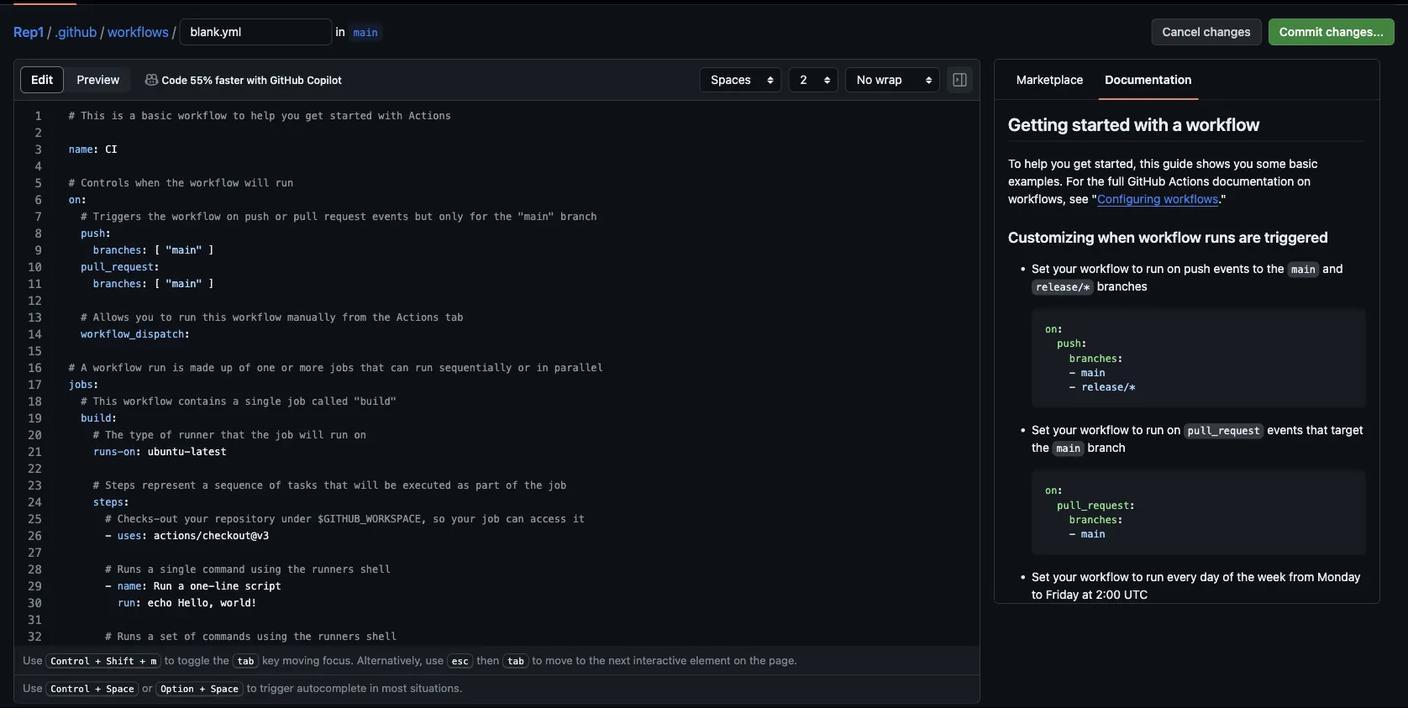 Task type: describe. For each thing, give the bounding box(es) containing it.
7
[[35, 210, 42, 224]]

."
[[1219, 192, 1226, 206]]

configuring workflows link
[[1097, 192, 1219, 206]]

interactive
[[633, 654, 687, 666]]

or right one
[[281, 362, 293, 374]]

line inside # runs a single command using the runners shell - name : run a one-line script run : echo hello, world!
[[215, 581, 239, 592]]

the inside the # runs a set of commands using the runners shell run a multi-line script
[[293, 631, 312, 643]]

0 vertical spatial this
[[81, 110, 105, 122]]

16
[[28, 361, 42, 375]]

get inside to help you get started, this guide shows you some basic examples. for the full github actions documentation on workflows, see "
[[1074, 157, 1092, 171]]

alternatively,
[[357, 654, 423, 666]]

to up utc
[[1132, 570, 1143, 584]]

up
[[221, 362, 233, 374]]

will inside # steps represent a sequence of tasks that will be executed as part of the job steps : # checks-out your repository under $github_workspace, so your job can access it - uses : actions/checkout@v3
[[354, 480, 378, 492]]

you up for
[[1051, 157, 1071, 171]]

branches down : pull_request
[[1069, 514, 1118, 526]]

events inside the events that target the
[[1267, 423, 1303, 437]]

moving
[[283, 654, 320, 666]]

edit
[[31, 73, 53, 87]]

workflow up type
[[123, 396, 172, 408]]

move
[[545, 654, 573, 666]]

from inside "# allows you to run this workflow manually from the actions tab workflow_dispatch :"
[[342, 312, 366, 324]]

1 [ from the top
[[154, 245, 160, 256]]

edit mode element
[[20, 66, 132, 93]]

latest
[[190, 446, 227, 458]]

of inside set your workflow to run every day of the week from monday to friday at 2:00 utc
[[1223, 570, 1234, 584]]

0 vertical spatial actions
[[409, 110, 451, 122]]

basic inside text box
[[142, 110, 172, 122]]

contains
[[178, 396, 227, 408]]

the inside "# allows you to run this workflow manually from the actions tab workflow_dispatch :"
[[372, 312, 391, 324]]

1 / from the left
[[47, 24, 51, 40]]

pull_request inside "# controls when the workflow will run on : # triggers the workflow on push or pull request events but only for the "main" branch push : branches : [ "main" ] pull_request : branches : [ "main" ]"
[[81, 261, 154, 273]]

job left called
[[287, 396, 306, 408]]

using inside # runs a single command using the runners shell - name : run a one-line script run : echo hello, world!
[[251, 564, 281, 576]]

get inside text box
[[306, 110, 324, 122]]

+ left option on the bottom left of page
[[95, 684, 101, 695]]

situations.
[[410, 682, 463, 695]]

runners inside # runs a single command using the runners shell - name : run a one-line script run : echo hello, world!
[[312, 564, 354, 576]]

12
[[28, 294, 42, 308]]

branches up main - release/*
[[1069, 352, 1118, 364]]

workflow down configuring workflows ."
[[1139, 229, 1201, 246]]

24
[[28, 495, 42, 509]]

set your workflow to run every day of the week from monday to friday at 2:00 utc
[[1032, 570, 1361, 602]]

can inside # steps represent a sequence of tasks that will be executed as part of the job steps : # checks-out your repository under $github_workspace, so your job can access it - uses : actions/checkout@v3
[[506, 513, 524, 525]]

a up the guide
[[1173, 114, 1182, 135]]

1 2 3 4 5 6 7 8 9 10 11 12 13 14 15 16 17 18 19 20 21 22 23 24 25 26 27 28 29 30 31 32 33
[[28, 109, 42, 661]]

15
[[28, 344, 42, 358]]

+ left the m
[[140, 656, 145, 666]]

type
[[130, 429, 154, 441]]

pull_request inside 'set your workflow to run on pull_request'
[[1188, 425, 1260, 437]]

0 horizontal spatial tab
[[237, 656, 254, 666]]

27
[[28, 546, 42, 560]]

1 vertical spatial "main"
[[166, 245, 202, 256]]

from inside set your workflow to run every day of the week from monday to friday at 2:00 utc
[[1289, 570, 1314, 584]]

to down main - release/*
[[1132, 423, 1143, 437]]

3
[[35, 142, 42, 156]]

getting
[[1008, 114, 1068, 135]]

called
[[312, 396, 348, 408]]

triggers
[[93, 211, 142, 223]]

utc
[[1124, 588, 1148, 602]]

changes
[[1204, 25, 1251, 39]]

workflow right the a
[[93, 362, 142, 374]]

script inside # runs a single command using the runners shell - name : run a one-line script run : echo hello, world!
[[245, 581, 281, 592]]

: inside : pull_request
[[1057, 485, 1063, 497]]

32
[[28, 630, 42, 644]]

main - release/*
[[1045, 367, 1136, 393]]

marketplace
[[1017, 73, 1084, 87]]

the right for
[[494, 211, 512, 223]]

help panel image
[[953, 73, 967, 87]]

github inside to help you get started, this guide shows you some basic examples. for the full github actions documentation on workflows, see "
[[1128, 174, 1166, 188]]

workflow_dispatch
[[81, 329, 184, 340]]

shell inside # runs a single command using the runners shell - name : run a one-line script run : echo hello, world!
[[360, 564, 391, 576]]

- inside # steps represent a sequence of tasks that will be executed as part of the job steps : # checks-out your repository under $github_workspace, so your job can access it - uses : actions/checkout@v3
[[105, 530, 111, 542]]

code 55% faster with github copilot button
[[137, 68, 349, 92]]

can inside # a workflow run is made up of one or more jobs that can run sequentially or in parallel jobs : # this workflow contains a single job called "build" build : # the type of runner that the job will run on runs-on : ubuntu-latest
[[391, 362, 409, 374]]

1 vertical spatial branch
[[1088, 441, 1126, 455]]

out
[[160, 513, 178, 525]]

be
[[385, 480, 397, 492]]

customizing
[[1008, 229, 1094, 246]]

copilot image
[[145, 73, 158, 87]]

main branch
[[1057, 441, 1126, 455]]

control for +
[[51, 656, 90, 666]]

main inside the set your workflow to run on push events to the main and release/* branches
[[1292, 264, 1316, 276]]

: push
[[1045, 323, 1081, 350]]

2 horizontal spatial tab
[[508, 656, 524, 666]]

a inside # steps represent a sequence of tasks that will be executed as part of the job steps : # checks-out your repository under $github_workspace, so your job can access it - uses : actions/checkout@v3
[[202, 480, 208, 492]]

getting started with a workflow
[[1008, 114, 1260, 135]]

help inside to help you get started, this guide shows you some basic examples. for the full github actions documentation on workflows, see "
[[1024, 157, 1048, 171]]

workflow inside the set your workflow to run on push events to the main and release/* branches
[[1080, 262, 1129, 276]]

preview button
[[65, 66, 132, 93]]

commit
[[1280, 25, 1323, 39]]

hello,
[[178, 598, 215, 609]]

25
[[28, 512, 42, 526]]

to down are
[[1253, 262, 1264, 276]]

your up actions/checkout@v3
[[184, 513, 208, 525]]

your for set your workflow to run on push events to the main and release/* branches
[[1053, 262, 1077, 276]]

branches up allows
[[93, 278, 142, 290]]

your right "so"
[[451, 513, 476, 525]]

of right "up" at the left of page
[[239, 362, 251, 374]]

job up tasks
[[275, 429, 293, 441]]

- inside # runs a single command using the runners shell - name : run a one-line script run : echo hello, world!
[[105, 581, 111, 592]]

workflow right triggers
[[172, 211, 221, 223]]

to down code 55% faster with github copilot popup button
[[233, 110, 245, 122]]

of up ubuntu-
[[160, 429, 172, 441]]

it
[[573, 513, 585, 525]]

to
[[1008, 157, 1021, 171]]

17
[[28, 378, 42, 392]]

1 horizontal spatial started
[[1072, 114, 1130, 135]]

release/* inside main - release/*
[[1081, 381, 1136, 393]]

that up "build"
[[360, 362, 385, 374]]

name inside # runs a single command using the runners shell - name : run a one-line script run : echo hello, world!
[[117, 581, 142, 592]]

see
[[1069, 192, 1089, 206]]

or right sequentially
[[518, 362, 530, 374]]

workflow up shows
[[1186, 114, 1260, 135]]

multi-
[[190, 648, 227, 660]]

trigger
[[260, 682, 294, 695]]

day
[[1200, 570, 1220, 584]]

1 vertical spatial when
[[1098, 229, 1135, 246]]

push left pull
[[245, 211, 269, 223]]

uses
[[117, 530, 142, 542]]

you down code 55% faster with github copilot
[[281, 110, 300, 122]]

"build"
[[354, 396, 397, 408]]

2 space from the left
[[211, 684, 239, 695]]

and
[[1323, 262, 1343, 276]]

when inside "# controls when the workflow will run on : # triggers the workflow on push or pull request events but only for the "main" branch push : branches : [ "main" ] pull_request : branches : [ "main" ]"
[[136, 177, 160, 189]]

commit changes...
[[1280, 25, 1384, 39]]

every
[[1167, 570, 1197, 584]]

use
[[426, 654, 444, 666]]

on inside to help you get started, this guide shows you some basic examples. for the full github actions documentation on workflows, see "
[[1297, 174, 1311, 188]]

to left friday
[[1032, 588, 1043, 602]]

the right triggers
[[148, 211, 166, 223]]

set your workflow to run on push events to the main and release/* branches
[[1032, 262, 1343, 293]]

set
[[160, 631, 178, 643]]

full
[[1108, 174, 1125, 188]]

week
[[1258, 570, 1286, 584]]

using inside the # runs a set of commands using the runners shell run a multi-line script
[[257, 631, 287, 643]]

0 vertical spatial "main"
[[518, 211, 555, 223]]

26
[[28, 529, 42, 543]]

to inside "# allows you to run this workflow manually from the actions tab workflow_dispatch :"
[[160, 312, 172, 324]]

ubuntu-
[[148, 446, 190, 458]]

one
[[257, 362, 275, 374]]

or inside "# controls when the workflow will run on : # triggers the workflow on push or pull request events but only for the "main" branch push : branches : [ "main" ] pull_request : branches : [ "main" ]"
[[275, 211, 287, 223]]

on inside the set your workflow to run on push events to the main and release/* branches
[[1167, 262, 1181, 276]]

this inside # a workflow run is made up of one or more jobs that can run sequentially or in parallel jobs : # this workflow contains a single job called "build" build : # the type of runner that the job will run on runs-on : ubuntu-latest
[[93, 396, 117, 408]]

documentation
[[1213, 174, 1294, 188]]

runs
[[1205, 229, 1236, 246]]

workflow down 55%
[[178, 110, 227, 122]]

this for run
[[202, 312, 227, 324]]

run inside "# controls when the workflow will run on : # triggers the workflow on push or pull request events but only for the "main" branch push : branches : [ "main" ] pull_request : branches : [ "main" ]"
[[275, 177, 293, 189]]

will inside "# controls when the workflow will run on : # triggers the workflow on push or pull request events but only for the "main" branch push : branches : [ "main" ] pull_request : branches : [ "main" ]"
[[245, 177, 269, 189]]

is inside # a workflow run is made up of one or more jobs that can run sequentially or in parallel jobs : # this workflow contains a single job called "build" build : # the type of runner that the job will run on runs-on : ubuntu-latest
[[172, 362, 184, 374]]

31
[[28, 613, 42, 627]]

# inside the # runs a set of commands using the runners shell run a multi-line script
[[105, 631, 111, 643]]

cancel changes link
[[1152, 18, 1262, 45]]

world!
[[221, 598, 257, 609]]

a left set
[[148, 631, 154, 643]]

workflow up main branch
[[1080, 423, 1129, 437]]

a up echo
[[148, 564, 154, 576]]

under
[[281, 513, 312, 525]]

job up access
[[548, 480, 567, 492]]

basic inside to help you get started, this guide shows you some basic examples. for the full github actions documentation on workflows, see "
[[1289, 157, 1318, 171]]

you up documentation
[[1234, 157, 1253, 171]]

esc
[[452, 656, 469, 666]]

6
[[35, 193, 42, 207]]

a inside # a workflow run is made up of one or more jobs that can run sequentially or in parallel jobs : # this workflow contains a single job called "build" build : # the type of runner that the job will run on runs-on : ubuntu-latest
[[233, 396, 239, 408]]

2 [ from the top
[[154, 278, 160, 290]]

runs-
[[93, 446, 123, 458]]

sequentially
[[439, 362, 512, 374]]

a left 'one-'
[[178, 581, 184, 592]]

use for or
[[23, 682, 43, 695]]

events inside the set your workflow to run on push events to the main and release/* branches
[[1214, 262, 1250, 276]]

the
[[105, 429, 123, 441]]

to help you get started, this guide shows you some basic examples. for the full github actions documentation on workflows, see "
[[1008, 157, 1318, 206]]

examples.
[[1008, 174, 1063, 188]]

you inside "# allows you to run this workflow manually from the actions tab workflow_dispatch :"
[[136, 312, 154, 324]]

: - for branches
[[1045, 352, 1124, 379]]

to down customizing when workflow runs are triggered
[[1132, 262, 1143, 276]]

of left tasks
[[269, 480, 281, 492]]

the inside the events that target the
[[1032, 441, 1049, 455]]

: - for branch
[[1045, 514, 1124, 540]]

help inside text box
[[251, 110, 275, 122]]

access
[[530, 513, 567, 525]]

single inside # a workflow run is made up of one or more jobs that can run sequentially or in parallel jobs : # this workflow contains a single job called "build" build : # the type of runner that the job will run on runs-on : ubuntu-latest
[[245, 396, 281, 408]]

manually
[[287, 312, 336, 324]]

none text field containing # this is a basic workflow to help you get started with actions
[[55, 101, 980, 708]]

started inside text box
[[330, 110, 372, 122]]

1
[[35, 109, 42, 123]]

9
[[35, 243, 42, 257]]

documentation link
[[1099, 63, 1199, 97]]

1 space from the left
[[106, 684, 134, 695]]

to left move
[[532, 654, 542, 666]]

0 horizontal spatial name
[[69, 144, 93, 155]]

the left page.
[[750, 654, 766, 666]]

code
[[162, 74, 187, 86]]

main inside in main
[[354, 26, 378, 38]]

run inside "# allows you to run this workflow manually from the actions tab workflow_dispatch :"
[[178, 312, 196, 324]]

23
[[28, 479, 42, 492]]

key
[[262, 654, 280, 666]]

2
[[35, 126, 42, 140]]



Task type: locate. For each thing, give the bounding box(es) containing it.
this up build
[[93, 396, 117, 408]]

workflow
[[178, 110, 227, 122], [1186, 114, 1260, 135], [190, 177, 239, 189], [172, 211, 221, 223], [1139, 229, 1201, 246], [1080, 262, 1129, 276], [233, 312, 281, 324], [93, 362, 142, 374], [123, 396, 172, 408], [1080, 423, 1129, 437], [1080, 570, 1129, 584]]

single inside # runs a single command using the runners shell - name : run a one-line script run : echo hello, world!
[[160, 564, 196, 576]]

github
[[270, 74, 304, 86], [1128, 174, 1166, 188]]

workflows down the guide
[[1164, 192, 1219, 206]]

1 vertical spatial from
[[1289, 570, 1314, 584]]

: pull_request
[[1045, 485, 1130, 511]]

request
[[324, 211, 366, 223]]

branches
[[93, 245, 142, 256], [93, 278, 142, 290], [1097, 279, 1148, 293], [1069, 352, 1118, 364], [1069, 514, 1118, 526]]

1 vertical spatial in
[[536, 362, 548, 374]]

1 horizontal spatial tab
[[445, 312, 463, 324]]

# runs a set of commands using the runners shell run a multi-line script
[[105, 631, 397, 660]]

tab up sequentially
[[445, 312, 463, 324]]

0 horizontal spatial workflows
[[107, 24, 169, 40]]

# inside "# allows you to run this workflow manually from the actions tab workflow_dispatch :"
[[81, 312, 87, 324]]

3 set from the top
[[1032, 570, 1050, 584]]

documentation
[[1105, 73, 1192, 87]]

release/* up ': push'
[[1036, 281, 1090, 293]]

2 control from the top
[[51, 684, 90, 695]]

get
[[306, 110, 324, 122], [1074, 157, 1092, 171]]

a down set
[[178, 648, 184, 660]]

run
[[275, 177, 293, 189], [1146, 262, 1164, 276], [178, 312, 196, 324], [148, 362, 166, 374], [415, 362, 433, 374], [1146, 423, 1164, 437], [330, 429, 348, 441], [1146, 570, 1164, 584], [117, 598, 136, 609]]

or left pull
[[275, 211, 287, 223]]

space
[[106, 684, 134, 695], [211, 684, 239, 695]]

1 vertical spatial this
[[93, 396, 117, 408]]

workflow down # this is a basic workflow to help you get started with actions
[[190, 177, 239, 189]]

1 vertical spatial ]
[[208, 278, 215, 290]]

0 horizontal spatial get
[[306, 110, 324, 122]]

run inside the # runs a set of commands using the runners shell run a multi-line script
[[154, 648, 172, 660]]

use for +
[[23, 654, 43, 666]]

1 : - from the top
[[1045, 352, 1124, 379]]

0 vertical spatial single
[[245, 396, 281, 408]]

1 horizontal spatial help
[[1024, 157, 1048, 171]]

to right the m
[[164, 654, 175, 666]]

1 runs from the top
[[117, 564, 142, 576]]

1 vertical spatial : -
[[1045, 514, 1124, 540]]

workflows,
[[1008, 192, 1066, 206]]

to right move
[[576, 654, 586, 666]]

1 vertical spatial using
[[257, 631, 287, 643]]

# inside # runs a single command using the runners shell - name : run a one-line script run : echo hello, world!
[[105, 564, 111, 576]]

your for set your workflow to run every day of the week from monday to friday at 2:00 utc
[[1053, 570, 1077, 584]]

0 horizontal spatial is
[[111, 110, 123, 122]]

space down shift
[[106, 684, 134, 695]]

job down part
[[482, 513, 500, 525]]

name : ci
[[69, 144, 117, 155]]

set up friday
[[1032, 570, 1050, 584]]

that inside the events that target the
[[1307, 423, 1328, 437]]

0 vertical spatial line
[[215, 581, 239, 592]]

script up "world!"
[[245, 581, 281, 592]]

runners down # steps represent a sequence of tasks that will be executed as part of the job steps : # checks-out your repository under $github_workspace, so your job can access it - uses : actions/checkout@v3
[[312, 564, 354, 576]]

option
[[161, 684, 194, 695]]

2 horizontal spatial will
[[354, 480, 378, 492]]

part
[[476, 480, 500, 492]]

this inside to help you get started, this guide shows you some basic examples. for the full github actions documentation on workflows, see "
[[1140, 157, 1160, 171]]

1 vertical spatial can
[[506, 513, 524, 525]]

2 run from the top
[[154, 648, 172, 660]]

tab inside "# allows you to run this workflow manually from the actions tab workflow_dispatch :"
[[445, 312, 463, 324]]

1 horizontal spatial github
[[1128, 174, 1166, 188]]

0 vertical spatial script
[[245, 581, 281, 592]]

set for set your workflow to run on
[[1032, 423, 1050, 437]]

set down main - release/*
[[1032, 423, 1050, 437]]

checks-
[[117, 513, 160, 525]]

element
[[690, 654, 731, 666]]

commands
[[202, 631, 251, 643]]

this inside "# allows you to run this workflow manually from the actions tab workflow_dispatch :"
[[202, 312, 227, 324]]

help
[[251, 110, 275, 122], [1024, 157, 1048, 171]]

the down commands
[[213, 654, 229, 666]]

get down copilot
[[306, 110, 324, 122]]

control for or
[[51, 684, 90, 695]]

page.
[[769, 654, 798, 666]]

1 vertical spatial this
[[202, 312, 227, 324]]

only
[[439, 211, 463, 223]]

[
[[154, 245, 160, 256], [154, 278, 160, 290]]

2 ] from the top
[[208, 278, 215, 290]]

of inside the # runs a set of commands using the runners shell run a multi-line script
[[184, 631, 196, 643]]

script
[[245, 581, 281, 592], [257, 648, 293, 660]]

0 vertical spatial can
[[391, 362, 409, 374]]

1 vertical spatial basic
[[1289, 157, 1318, 171]]

on inside use control + shift + m to toggle the tab key moving focus. alternatively, use esc then tab to move to the next interactive element on the page.
[[734, 654, 747, 666]]

"
[[1092, 192, 1097, 206]]

2 vertical spatial set
[[1032, 570, 1050, 584]]

1 vertical spatial [
[[154, 278, 160, 290]]

the inside # a workflow run is made up of one or more jobs that can run sequentially or in parallel jobs : # this workflow contains a single job called "build" build : # the type of runner that the job will run on runs-on : ubuntu-latest
[[251, 429, 269, 441]]

22
[[28, 462, 42, 476]]

+ right option on the bottom left of page
[[200, 684, 205, 695]]

0 vertical spatial shell
[[360, 564, 391, 576]]

0 horizontal spatial single
[[160, 564, 196, 576]]

1 horizontal spatial this
[[1140, 157, 1160, 171]]

github inside popup button
[[270, 74, 304, 86]]

5
[[35, 176, 42, 190]]

0 horizontal spatial pull_request
[[81, 261, 154, 273]]

script inside the # runs a set of commands using the runners shell run a multi-line script
[[257, 648, 293, 660]]

space down multi- at the bottom left of the page
[[211, 684, 239, 695]]

push inside the set your workflow to run on push events to the main and release/* branches
[[1184, 262, 1211, 276]]

made
[[190, 362, 215, 374]]

0 vertical spatial release/*
[[1036, 281, 1090, 293]]

: - down : pull_request
[[1045, 514, 1124, 540]]

0 vertical spatial help
[[251, 110, 275, 122]]

# a workflow run is made up of one or more jobs that can run sequentially or in parallel jobs : # this workflow contains a single job called "build" build : # the type of runner that the job will run on runs-on : ubuntu-latest
[[69, 362, 603, 458]]

0 horizontal spatial branch
[[561, 211, 597, 223]]

use inside use control + shift + m to toggle the tab key moving focus. alternatively, use esc then tab to move to the next interactive element on the page.
[[23, 654, 43, 666]]

set for set your workflow to run on push events to the
[[1032, 262, 1050, 276]]

the right controls
[[166, 177, 184, 189]]

0 vertical spatial : -
[[1045, 352, 1124, 379]]

is
[[111, 110, 123, 122], [172, 362, 184, 374]]

workflow down customizing
[[1080, 262, 1129, 276]]

the inside to help you get started, this guide shows you some basic examples. for the full github actions documentation on workflows, see "
[[1087, 174, 1105, 188]]

as
[[457, 480, 470, 492]]

0 vertical spatial ]
[[208, 245, 215, 256]]

0 vertical spatial use
[[23, 654, 43, 666]]

copilot
[[307, 74, 342, 86]]

2 vertical spatial events
[[1267, 423, 1303, 437]]

the down under
[[287, 564, 306, 576]]

0 vertical spatial when
[[136, 177, 160, 189]]

+
[[95, 656, 101, 666], [140, 656, 145, 666], [95, 684, 101, 695], [200, 684, 205, 695]]

shows
[[1196, 157, 1231, 171]]

pull_request inside : pull_request
[[1057, 500, 1130, 511]]

.github link
[[55, 24, 97, 40]]

the left next
[[589, 654, 606, 666]]

runs for run
[[117, 631, 142, 643]]

set down customizing
[[1032, 262, 1050, 276]]

of right part
[[506, 480, 518, 492]]

1 vertical spatial line
[[227, 648, 251, 660]]

your inside the set your workflow to run on push events to the main and release/* branches
[[1053, 262, 1077, 276]]

release/* inside the set your workflow to run on push events to the main and release/* branches
[[1036, 281, 1090, 293]]

to inside use control + space or option + space to trigger autocomplete in most situations.
[[247, 682, 257, 695]]

preview
[[77, 73, 120, 87]]

pull_request
[[81, 261, 154, 273], [1188, 425, 1260, 437], [1057, 500, 1130, 511]]

that right tasks
[[324, 480, 348, 492]]

runs up shift
[[117, 631, 142, 643]]

set
[[1032, 262, 1050, 276], [1032, 423, 1050, 437], [1032, 570, 1050, 584]]

events inside "# controls when the workflow will run on : # triggers the workflow on push or pull request events but only for the "main" branch push : branches : [ "main" ] pull_request : branches : [ "main" ]"
[[372, 211, 409, 223]]

this up "name : ci"
[[81, 110, 105, 122]]

: inside "# allows you to run this workflow manually from the actions tab workflow_dispatch :"
[[184, 329, 190, 340]]

set inside set your workflow to run every day of the week from monday to friday at 2:00 utc
[[1032, 570, 1050, 584]]

this left the guide
[[1140, 157, 1160, 171]]

/
[[47, 24, 51, 40], [100, 24, 104, 40], [172, 24, 176, 40]]

use inside use control + space or option + space to trigger autocomplete in most situations.
[[23, 682, 43, 695]]

control inside use control + shift + m to toggle the tab key moving focus. alternatively, use esc then tab to move to the next interactive element on the page.
[[51, 656, 90, 666]]

2 horizontal spatial events
[[1267, 423, 1303, 437]]

None text field
[[55, 101, 980, 708]]

one-
[[190, 581, 215, 592]]

runs down uses
[[117, 564, 142, 576]]

with inside text box
[[378, 110, 403, 122]]

1 vertical spatial get
[[1074, 157, 1092, 171]]

1 vertical spatial use
[[23, 682, 43, 695]]

21
[[28, 445, 42, 459]]

# controls when the workflow will run on : # triggers the workflow on push or pull request events but only for the "main" branch push : branches : [ "main" ] pull_request : branches : [ "main" ]
[[69, 177, 597, 290]]

for
[[470, 211, 488, 223]]

1 vertical spatial is
[[172, 362, 184, 374]]

2 set from the top
[[1032, 423, 1050, 437]]

0 vertical spatial runners
[[312, 564, 354, 576]]

: -
[[1045, 352, 1124, 379], [1045, 514, 1124, 540]]

0 vertical spatial events
[[372, 211, 409, 223]]

2 vertical spatial will
[[354, 480, 378, 492]]

1 vertical spatial name
[[117, 581, 142, 592]]

run inside set your workflow to run every day of the week from monday to friday at 2:00 utc
[[1146, 570, 1164, 584]]

runs inside the # runs a set of commands using the runners shell run a multi-line script
[[117, 631, 142, 643]]

in inside use control + space or option + space to trigger autocomplete in most situations.
[[370, 682, 379, 695]]

from
[[342, 312, 366, 324], [1289, 570, 1314, 584]]

line inside the # runs a set of commands using the runners shell run a multi-line script
[[227, 648, 251, 660]]

1 horizontal spatial pull_request
[[1057, 500, 1130, 511]]

runs for name
[[117, 564, 142, 576]]

target
[[1331, 423, 1364, 437]]

use down 32
[[23, 654, 43, 666]]

toggle
[[178, 654, 210, 666]]

or down the m
[[142, 682, 153, 695]]

that inside # steps represent a sequence of tasks that will be executed as part of the job steps : # checks-out your repository under $github_workspace, so your job can access it - uses : actions/checkout@v3
[[324, 480, 348, 492]]

single up 'one-'
[[160, 564, 196, 576]]

1 use from the top
[[23, 654, 43, 666]]

basic right some
[[1289, 157, 1318, 171]]

from right week
[[1289, 570, 1314, 584]]

with inside popup button
[[247, 74, 267, 86]]

0 horizontal spatial jobs
[[69, 379, 93, 391]]

1 horizontal spatial when
[[1098, 229, 1135, 246]]

rep1 / .github / workflows
[[13, 24, 169, 40]]

2 vertical spatial "main"
[[166, 278, 202, 290]]

a right the contains at the left of the page
[[233, 396, 239, 408]]

11
[[28, 277, 42, 291]]

1 set from the top
[[1032, 262, 1050, 276]]

is up ci
[[111, 110, 123, 122]]

0 horizontal spatial can
[[391, 362, 409, 374]]

a left sequence
[[202, 480, 208, 492]]

triggered
[[1265, 229, 1328, 246]]

shell inside the # runs a set of commands using the runners shell run a multi-line script
[[366, 631, 397, 643]]

- inside main - release/*
[[1069, 381, 1075, 393]]

0 horizontal spatial from
[[342, 312, 366, 324]]

0 horizontal spatial help
[[251, 110, 275, 122]]

: inside ': push'
[[1057, 323, 1063, 335]]

release/* up 'set your workflow to run on pull_request' at the bottom right of the page
[[1081, 381, 1136, 393]]

1 vertical spatial run
[[154, 648, 172, 660]]

pull
[[293, 211, 318, 223]]

that
[[360, 362, 385, 374], [1307, 423, 1328, 437], [221, 429, 245, 441], [324, 480, 348, 492]]

events left target
[[1267, 423, 1303, 437]]

the inside set your workflow to run every day of the week from monday to friday at 2:00 utc
[[1237, 570, 1255, 584]]

0 vertical spatial name
[[69, 144, 93, 155]]

# allows you to run this workflow manually from the actions tab workflow_dispatch :
[[69, 312, 463, 340]]

main for main branch
[[1057, 443, 1081, 455]]

0 vertical spatial run
[[154, 581, 172, 592]]

in main
[[336, 25, 378, 39]]

main inside main - release/*
[[1081, 367, 1105, 379]]

0 vertical spatial get
[[306, 110, 324, 122]]

will down called
[[300, 429, 324, 441]]

single down one
[[245, 396, 281, 408]]

1 horizontal spatial space
[[211, 684, 239, 695]]

branches inside the set your workflow to run on push events to the main and release/* branches
[[1097, 279, 1148, 293]]

1 vertical spatial release/*
[[1081, 381, 1136, 393]]

github up configuring workflows link
[[1128, 174, 1166, 188]]

1 horizontal spatial workflows
[[1164, 192, 1219, 206]]

1 ] from the top
[[208, 245, 215, 256]]

55%
[[190, 74, 213, 86]]

workflow up one
[[233, 312, 281, 324]]

]
[[208, 245, 215, 256], [208, 278, 215, 290]]

1 vertical spatial actions
[[1169, 174, 1209, 188]]

you up workflow_dispatch
[[136, 312, 154, 324]]

$github_workspace,
[[318, 513, 427, 525]]

control inside use control + space or option + space to trigger autocomplete in most situations.
[[51, 684, 90, 695]]

0 vertical spatial jobs
[[330, 362, 354, 374]]

1 vertical spatial jobs
[[69, 379, 93, 391]]

basic down copilot icon
[[142, 110, 172, 122]]

allows
[[93, 312, 130, 324]]

0 horizontal spatial in
[[336, 25, 345, 39]]

1 vertical spatial github
[[1128, 174, 1166, 188]]

0 horizontal spatial /
[[47, 24, 51, 40]]

main for main - release/*
[[1081, 367, 1105, 379]]

0 horizontal spatial this
[[202, 312, 227, 324]]

is left made
[[172, 362, 184, 374]]

your for set your workflow to run on pull_request
[[1053, 423, 1077, 437]]

list
[[1008, 63, 1199, 97]]

runners inside the # runs a set of commands using the runners shell run a multi-line script
[[318, 631, 360, 643]]

:
[[93, 144, 99, 155], [81, 194, 87, 206], [105, 228, 111, 240], [142, 245, 148, 256], [154, 261, 160, 273], [142, 278, 148, 290], [1057, 323, 1063, 335], [184, 329, 190, 340], [1045, 338, 1087, 364], [1118, 352, 1124, 364], [93, 379, 99, 391], [111, 413, 117, 424], [136, 446, 142, 458], [1057, 485, 1063, 497], [123, 497, 130, 508], [1045, 500, 1136, 526], [1118, 514, 1124, 526], [142, 530, 148, 542], [142, 581, 148, 592], [136, 598, 142, 609]]

line down commands
[[227, 648, 251, 660]]

0 horizontal spatial events
[[372, 211, 409, 223]]

1 horizontal spatial from
[[1289, 570, 1314, 584]]

cancel changes
[[1163, 25, 1251, 39]]

using up key
[[257, 631, 287, 643]]

echo
[[148, 598, 172, 609]]

next
[[609, 654, 630, 666]]

github left copilot
[[270, 74, 304, 86]]

1 horizontal spatial is
[[172, 362, 184, 374]]

1 vertical spatial help
[[1024, 157, 1048, 171]]

0 vertical spatial set
[[1032, 262, 1050, 276]]

push down the "runs"
[[1184, 262, 1211, 276]]

parallel
[[555, 362, 603, 374]]

the up the "
[[1087, 174, 1105, 188]]

: - down ': push'
[[1045, 352, 1124, 379]]

run inside the set your workflow to run on push events to the main and release/* branches
[[1146, 262, 1164, 276]]

jobs right "more"
[[330, 362, 354, 374]]

0 horizontal spatial when
[[136, 177, 160, 189]]

2 : - from the top
[[1045, 514, 1124, 540]]

controls
[[81, 177, 130, 189]]

1 run from the top
[[154, 581, 172, 592]]

this for started,
[[1140, 157, 1160, 171]]

main link
[[349, 23, 383, 41]]

2 runs from the top
[[117, 631, 142, 643]]

2 vertical spatial actions
[[397, 312, 439, 324]]

the inside # steps represent a sequence of tasks that will be executed as part of the job steps : # checks-out your repository under $github_workspace, so your job can access it - uses : actions/checkout@v3
[[524, 480, 542, 492]]

2 / from the left
[[100, 24, 104, 40]]

some
[[1257, 157, 1286, 171]]

1 vertical spatial will
[[300, 429, 324, 441]]

actions inside to help you get started, this guide shows you some basic examples. for the full github actions documentation on workflows, see "
[[1169, 174, 1209, 188]]

configuring workflows ."
[[1097, 192, 1226, 206]]

0 vertical spatial from
[[342, 312, 366, 324]]

tab left key
[[237, 656, 254, 666]]

0 vertical spatial is
[[111, 110, 123, 122]]

list containing marketplace
[[1008, 63, 1199, 97]]

the inside # runs a single command using the runners shell - name : run a one-line script run : echo hello, world!
[[287, 564, 306, 576]]

a down preview button
[[130, 110, 136, 122]]

.github
[[55, 24, 97, 40]]

branches down triggers
[[93, 245, 142, 256]]

10
[[28, 260, 42, 274]]

your inside set your workflow to run every day of the week from monday to friday at 2:00 utc
[[1053, 570, 1077, 584]]

main for main
[[1081, 529, 1105, 540]]

or
[[275, 211, 287, 223], [281, 362, 293, 374], [518, 362, 530, 374], [142, 682, 153, 695]]

started,
[[1095, 157, 1137, 171]]

push up main - release/*
[[1057, 338, 1081, 350]]

the inside the set your workflow to run on push events to the main and release/* branches
[[1267, 262, 1285, 276]]

push inside ': push'
[[1057, 338, 1081, 350]]

1 vertical spatial workflows
[[1164, 192, 1219, 206]]

in inside # a workflow run is made up of one or more jobs that can run sequentially or in parallel jobs : # this workflow contains a single job called "build" build : # the type of runner that the job will run on runs-on : ubuntu-latest
[[536, 362, 548, 374]]

1 vertical spatial script
[[257, 648, 293, 660]]

workflow inside set your workflow to run every day of the week from monday to friday at 2:00 utc
[[1080, 570, 1129, 584]]

1 horizontal spatial basic
[[1289, 157, 1318, 171]]

0 horizontal spatial started
[[330, 110, 372, 122]]

the left main branch
[[1032, 441, 1049, 455]]

2 vertical spatial pull_request
[[1057, 500, 1130, 511]]

the up sequence
[[251, 429, 269, 441]]

started down copilot
[[330, 110, 372, 122]]

the
[[1087, 174, 1105, 188], [166, 177, 184, 189], [148, 211, 166, 223], [494, 211, 512, 223], [1267, 262, 1285, 276], [372, 312, 391, 324], [251, 429, 269, 441], [1032, 441, 1049, 455], [524, 480, 542, 492], [287, 564, 306, 576], [1237, 570, 1255, 584], [293, 631, 312, 643], [213, 654, 229, 666], [589, 654, 606, 666], [750, 654, 766, 666]]

your up main branch
[[1053, 423, 1077, 437]]

1 control from the top
[[51, 656, 90, 666]]

build
[[81, 413, 111, 424]]

get up for
[[1074, 157, 1092, 171]]

1 horizontal spatial events
[[1214, 262, 1250, 276]]

0 horizontal spatial basic
[[142, 110, 172, 122]]

more
[[300, 362, 324, 374]]

will down # this is a basic workflow to help you get started with actions
[[245, 177, 269, 189]]

name down uses
[[117, 581, 142, 592]]

29
[[28, 579, 42, 593]]

will inside # a workflow run is made up of one or more jobs that can run sequentially or in parallel jobs : # this workflow contains a single job called "build" build : # the type of runner that the job will run on runs-on : ubuntu-latest
[[300, 429, 324, 441]]

0 vertical spatial github
[[270, 74, 304, 86]]

workflow up 2:00
[[1080, 570, 1129, 584]]

jobs down the a
[[69, 379, 93, 391]]

run inside # runs a single command using the runners shell - name : run a one-line script run : echo hello, world!
[[117, 598, 136, 609]]

this
[[1140, 157, 1160, 171], [202, 312, 227, 324]]

push down triggers
[[81, 228, 105, 240]]

when down configuring
[[1098, 229, 1135, 246]]

run inside # runs a single command using the runners shell - name : run a one-line script run : echo hello, world!
[[154, 581, 172, 592]]

run up echo
[[154, 581, 172, 592]]

0 vertical spatial workflows
[[107, 24, 169, 40]]

faster
[[215, 74, 244, 86]]

rep1
[[13, 24, 44, 40]]

1 horizontal spatial branch
[[1088, 441, 1126, 455]]

+ left shift
[[95, 656, 101, 666]]

run down set
[[154, 648, 172, 660]]

branch inside "# controls when the workflow will run on : # triggers the workflow on push or pull request events but only for the "main" branch push : branches : [ "main" ] pull_request : branches : [ "main" ]"
[[561, 211, 597, 223]]

workflow inside "# allows you to run this workflow manually from the actions tab workflow_dispatch :"
[[233, 312, 281, 324]]

0 vertical spatial in
[[336, 25, 345, 39]]

use down 33
[[23, 682, 43, 695]]

actions inside "# allows you to run this workflow manually from the actions tab workflow_dispatch :"
[[397, 312, 439, 324]]

1 horizontal spatial jobs
[[330, 362, 354, 374]]

1 vertical spatial runs
[[117, 631, 142, 643]]

set inside the set your workflow to run on push events to the main and release/* branches
[[1032, 262, 1050, 276]]

shell down '$github_workspace,'
[[360, 564, 391, 576]]

/ right workflows 'link'
[[172, 24, 176, 40]]

in left most
[[370, 682, 379, 695]]

in
[[336, 25, 345, 39], [536, 362, 548, 374], [370, 682, 379, 695]]

0 vertical spatial runs
[[117, 564, 142, 576]]

33
[[28, 647, 42, 661]]

2 use from the top
[[23, 682, 43, 695]]

File name text field
[[180, 19, 332, 45]]

to
[[233, 110, 245, 122], [1132, 262, 1143, 276], [1253, 262, 1264, 276], [160, 312, 172, 324], [1132, 423, 1143, 437], [1132, 570, 1143, 584], [1032, 588, 1043, 602], [164, 654, 175, 666], [532, 654, 542, 666], [576, 654, 586, 666], [247, 682, 257, 695]]

3 / from the left
[[172, 24, 176, 40]]

0 vertical spatial using
[[251, 564, 281, 576]]

can up "build"
[[391, 362, 409, 374]]

0 vertical spatial [
[[154, 245, 160, 256]]

use
[[23, 654, 43, 666], [23, 682, 43, 695]]

that up latest
[[221, 429, 245, 441]]

1 vertical spatial control
[[51, 684, 90, 695]]

the up moving
[[293, 631, 312, 643]]

1 vertical spatial events
[[1214, 262, 1250, 276]]

or inside use control + space or option + space to trigger autocomplete in most situations.
[[142, 682, 153, 695]]

ci
[[105, 144, 117, 155]]

2 horizontal spatial with
[[1134, 114, 1169, 135]]

0 vertical spatial control
[[51, 656, 90, 666]]

1 vertical spatial set
[[1032, 423, 1050, 437]]

1 horizontal spatial get
[[1074, 157, 1092, 171]]



Task type: vqa. For each thing, say whether or not it's contained in the screenshot.
called
yes



